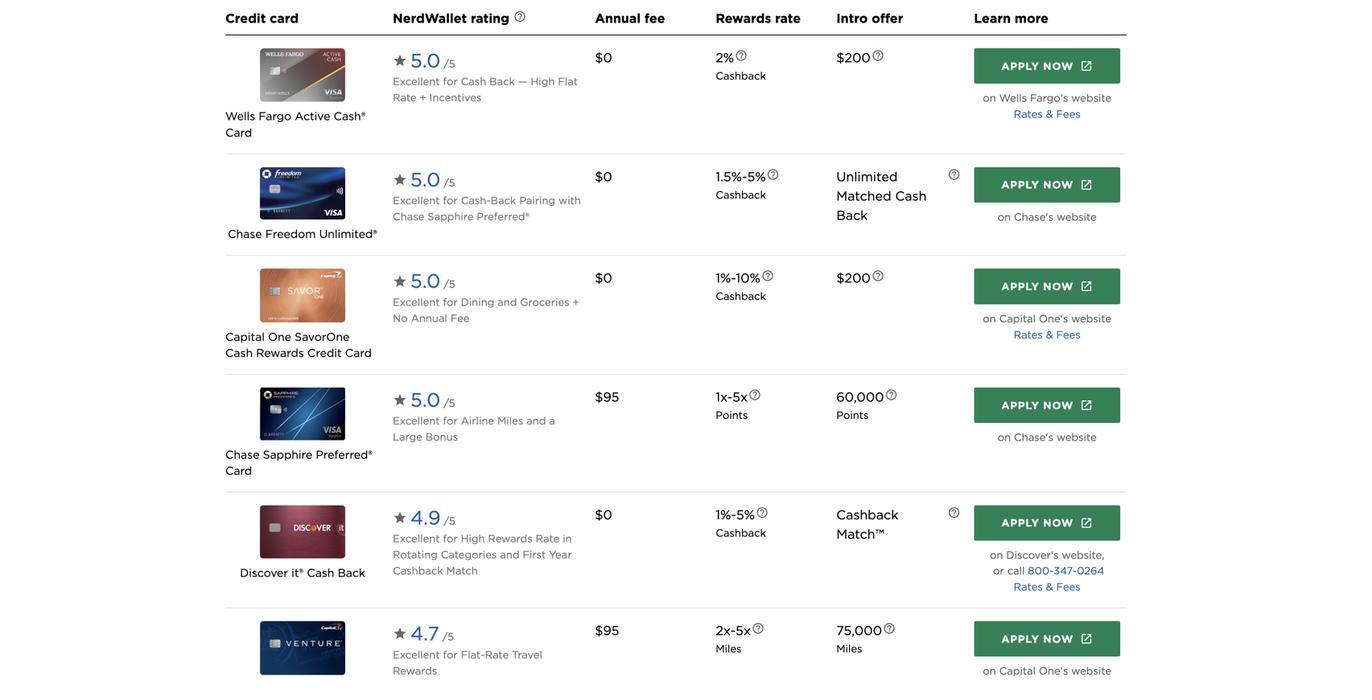 Task type: vqa. For each thing, say whether or not it's contained in the screenshot.
Reward Rate Details icon to the middle
yes



Task type: locate. For each thing, give the bounding box(es) containing it.
excellent up incentives
[[393, 75, 440, 88]]

now up fargo's
[[1043, 60, 1074, 72]]

1 1%- from the top
[[716, 271, 736, 286]]

2 & from the top
[[1046, 329, 1053, 341]]

1 rates & fees link from the top
[[1014, 108, 1081, 120]]

reward rate details image right the '1%-5%'
[[756, 507, 769, 519]]

cashback down rotating
[[393, 565, 443, 578]]

credit left card
[[225, 10, 266, 26]]

wells left fargo
[[225, 110, 255, 123]]

preferred® inside chase sapphire preferred® card
[[316, 448, 373, 462]]

cashback down the 1%-10%
[[716, 290, 766, 303]]

$0 for 1%-10%
[[595, 271, 612, 286]]

one's
[[1039, 313, 1068, 325], [1039, 665, 1068, 678]]

3 apply from the top
[[1001, 280, 1040, 293]]

intro offer
[[836, 10, 903, 26]]

/5 right 4.7
[[443, 631, 454, 644]]

2 vertical spatial capital
[[999, 665, 1036, 678]]

1 on chase's website from the top
[[998, 211, 1097, 223]]

1%- for 5.0
[[716, 271, 736, 286]]

cashback down 2%
[[716, 70, 766, 82]]

0 vertical spatial chase
[[393, 210, 424, 223]]

intro offer details image down intro offer
[[872, 49, 885, 62]]

2 apply now link from the top
[[974, 167, 1120, 203]]

2 rates from the top
[[1014, 329, 1043, 341]]

excellent for 1.5%-5%
[[393, 194, 440, 207]]

3 apply now from the top
[[1001, 280, 1074, 293]]

5.0 for 1%-
[[411, 270, 440, 293]]

1%-5%
[[716, 507, 755, 523]]

apply for 1%-5%
[[1001, 517, 1040, 530]]

rate left incentives
[[393, 92, 417, 104]]

preferred® down chase sapphire preferred® card image
[[316, 448, 373, 462]]

for for 2x-5x
[[443, 649, 458, 661]]

cashback match™
[[836, 507, 899, 542]]

sapphire
[[428, 210, 474, 223], [263, 448, 312, 462]]

/5 for 2%
[[444, 58, 455, 70]]

3 rates from the top
[[1014, 581, 1043, 594]]

2 vertical spatial card
[[225, 464, 252, 478]]

2 for from the top
[[443, 194, 458, 207]]

discover it® cash back
[[240, 567, 365, 580]]

fees for 1%-10%
[[1056, 329, 1081, 341]]

1 vertical spatial reward rate details image
[[752, 623, 765, 636]]

347-
[[1054, 565, 1077, 578]]

fees inside on wells fargo's website rates & fees
[[1056, 108, 1081, 120]]

2 horizontal spatial rate
[[536, 533, 560, 545]]

excellent down 4.7
[[393, 649, 440, 661]]

1 points from the left
[[716, 409, 748, 422]]

1 vertical spatial 5%
[[736, 507, 755, 523]]

1 vertical spatial 1%-
[[716, 507, 736, 523]]

1 vertical spatial rate
[[536, 533, 560, 545]]

1 vertical spatial $95
[[595, 623, 619, 639]]

excellent up rotating
[[393, 533, 440, 545]]

1x-5x
[[716, 390, 748, 405]]

5.0 /5 for 1%-
[[411, 270, 455, 293]]

points down "60,000"
[[836, 409, 869, 422]]

for for 1x-5x
[[443, 415, 458, 428]]

for left cash-
[[443, 194, 458, 207]]

0 vertical spatial intro offer details image
[[872, 49, 885, 62]]

2 chase's from the top
[[1014, 432, 1054, 444]]

reward rate details image for 5.0
[[761, 270, 774, 283]]

0 vertical spatial chase's
[[1014, 211, 1054, 223]]

4 apply now link from the top
[[974, 388, 1120, 424]]

cashback down the '1%-5%'
[[716, 527, 766, 540]]

credit inside 'capital one savorone cash rewards credit card'
[[307, 346, 342, 360]]

apply now
[[1001, 60, 1074, 72], [1001, 179, 1074, 191], [1001, 280, 1074, 293], [1001, 399, 1074, 412], [1001, 517, 1074, 530], [1001, 633, 1074, 646]]

miles down 2x-
[[716, 643, 742, 656]]

excellent for for 1%-5%
[[393, 533, 461, 545]]

3 excellent from the top
[[393, 296, 440, 309]]

intro offer details image for $200
[[872, 270, 885, 283]]

5.0 /5 up bonus
[[411, 389, 455, 412]]

rewards down 4.7
[[393, 665, 437, 678]]

for for 1%-10%
[[443, 296, 458, 309]]

1 vertical spatial chase's
[[1014, 432, 1054, 444]]

rates inside on wells fargo's website rates & fees
[[1014, 108, 1043, 120]]

0 vertical spatial high
[[531, 75, 555, 88]]

match
[[446, 565, 478, 578]]

preferred® inside cash-back pairing with chase sapphire preferred®
[[477, 210, 530, 223]]

website for on capital one's website rates & fees
[[1072, 313, 1112, 325]]

/5 inside 4.9 /5
[[444, 515, 455, 528]]

for left "flat-"
[[443, 649, 458, 661]]

wells left fargo's
[[999, 92, 1027, 104]]

3 fees from the top
[[1056, 581, 1081, 594]]

annual left fee
[[595, 10, 641, 26]]

3 $0 from the top
[[595, 271, 612, 286]]

1 horizontal spatial wells
[[999, 92, 1027, 104]]

chase sapphire preferred® card image image
[[260, 388, 345, 441]]

cashback down 1.5%-5%
[[716, 189, 766, 201]]

1 excellent from the top
[[393, 75, 440, 88]]

3 5.0 from the top
[[411, 270, 440, 293]]

for up categories
[[443, 533, 458, 545]]

5.0 /5 down the nerdwallet
[[411, 49, 455, 72]]

0 horizontal spatial annual
[[411, 312, 447, 325]]

0 vertical spatial preferred®
[[477, 210, 530, 223]]

sapphire down chase sapphire preferred® card image
[[263, 448, 312, 462]]

apply now link up on capital one's website rates & fees
[[974, 269, 1120, 305]]

apply now link up fargo's
[[974, 48, 1120, 84]]

now for 1%-10%
[[1043, 280, 1074, 293]]

fargo
[[259, 110, 291, 123]]

rate
[[393, 92, 417, 104], [536, 533, 560, 545], [485, 649, 509, 661]]

4 apply from the top
[[1001, 399, 1040, 412]]

/5 up bonus
[[444, 397, 455, 410]]

now down on capital one's website rates & fees
[[1043, 399, 1074, 412]]

1 $0 from the top
[[595, 50, 612, 66]]

0 vertical spatial 5%
[[747, 169, 766, 185]]

on chase's website for 1.5%-5%
[[998, 211, 1097, 223]]

apply now link up discover's
[[974, 506, 1120, 541]]

back down 'matched'
[[836, 207, 868, 223]]

apply now link up on capital one's website
[[974, 622, 1120, 657]]

& inside on wells fargo's website rates & fees
[[1046, 108, 1053, 120]]

intro offer details image
[[872, 49, 885, 62], [883, 623, 896, 636]]

5.0
[[411, 49, 440, 72], [411, 168, 440, 191], [411, 270, 440, 293], [411, 389, 440, 412]]

2 vertical spatial fees
[[1056, 581, 1081, 594]]

5x for 4.7
[[736, 623, 751, 639]]

2 $95 from the top
[[595, 623, 619, 639]]

now
[[1043, 60, 1074, 72], [1043, 179, 1074, 191], [1043, 280, 1074, 293], [1043, 399, 1074, 412], [1043, 517, 1074, 530], [1043, 633, 1074, 646]]

2 miles from the left
[[836, 643, 862, 656]]

&
[[1046, 108, 1053, 120], [1046, 329, 1053, 341], [1046, 581, 1053, 594]]

6 for from the top
[[443, 649, 458, 661]]

chase
[[393, 210, 424, 223], [228, 228, 262, 241], [225, 448, 259, 462]]

rating
[[471, 10, 509, 26]]

apply for 1x-5x
[[1001, 399, 1040, 412]]

2 vertical spatial rates & fees link
[[1014, 581, 1081, 594]]

rate inside cash back — high flat rate + incentives
[[393, 92, 417, 104]]

5.0 down the nerdwallet
[[411, 49, 440, 72]]

2 5.0 from the top
[[411, 168, 440, 191]]

annual
[[595, 10, 641, 26], [411, 312, 447, 325]]

high inside high rewards rate in rotating categories and first year cashback match
[[461, 533, 485, 545]]

apply for 1.5%-5%
[[1001, 179, 1040, 191]]

1 vertical spatial one's
[[1039, 665, 1068, 678]]

& inside on capital one's website rates & fees
[[1046, 329, 1053, 341]]

0 vertical spatial $200
[[836, 50, 871, 66]]

website inside on capital one's website rates & fees
[[1072, 313, 1112, 325]]

for up the fee
[[443, 296, 458, 309]]

6 excellent from the top
[[393, 649, 440, 661]]

reward rate details image for 4.7
[[752, 623, 765, 636]]

rates inside on discover's website, or call 800-347-0264 rates & fees
[[1014, 581, 1043, 594]]

0 vertical spatial credit
[[225, 10, 266, 26]]

0 vertical spatial cashback
[[836, 507, 899, 523]]

/5 right 4.9
[[444, 515, 455, 528]]

on inside on wells fargo's website rates & fees
[[983, 92, 996, 104]]

points down 1x-5x
[[716, 409, 748, 422]]

now for 1.5%-5%
[[1043, 179, 1074, 191]]

5.0 /5
[[411, 49, 455, 72], [411, 168, 455, 191], [411, 270, 455, 293], [411, 389, 455, 412]]

/5 up the fee
[[444, 278, 455, 291]]

rates inside on capital one's website rates & fees
[[1014, 329, 1043, 341]]

1 now from the top
[[1043, 60, 1074, 72]]

/5 up incentives
[[444, 58, 455, 70]]

annual inside dining and groceries + no annual fee
[[411, 312, 447, 325]]

4 cashback from the top
[[716, 527, 766, 540]]

1 vertical spatial preferred®
[[316, 448, 373, 462]]

/5 up cash-back pairing with chase sapphire preferred®
[[444, 176, 455, 189]]

0 vertical spatial +
[[420, 92, 426, 104]]

3 excellent for from the top
[[393, 296, 461, 309]]

excellent for 2%
[[393, 75, 440, 88]]

3 & from the top
[[1046, 581, 1053, 594]]

freedom
[[265, 228, 316, 241]]

nerdwallet rating
[[393, 10, 509, 26]]

0 horizontal spatial rate
[[393, 92, 417, 104]]

for for 1.5%-5%
[[443, 194, 458, 207]]

capital for on capital one's website rates & fees
[[999, 313, 1036, 325]]

2 on chase's website from the top
[[998, 432, 1097, 444]]

0 vertical spatial reward rate details image
[[761, 270, 774, 283]]

rates for 2%
[[1014, 108, 1043, 120]]

website inside on wells fargo's website rates & fees
[[1072, 92, 1112, 104]]

chase's for 5x
[[1014, 432, 1054, 444]]

1 vertical spatial on chase's website
[[998, 432, 1097, 444]]

1 apply now from the top
[[1001, 60, 1074, 72]]

intro offer details image for unlimited matched cash back
[[948, 168, 961, 181]]

intro offer details image for $200
[[872, 49, 885, 62]]

4 excellent for from the top
[[393, 415, 461, 428]]

how are nerdwallet's ratings determined? image
[[513, 10, 526, 23]]

capital inside on capital one's website rates & fees
[[999, 313, 1036, 325]]

1 & from the top
[[1046, 108, 1053, 120]]

0 vertical spatial 5x
[[733, 390, 748, 405]]

chase for $95
[[225, 448, 259, 462]]

1 horizontal spatial credit
[[307, 346, 342, 360]]

now up on capital one's website rates & fees
[[1043, 280, 1074, 293]]

and left "a"
[[527, 415, 546, 428]]

high up categories
[[461, 533, 485, 545]]

1 horizontal spatial preferred®
[[477, 210, 530, 223]]

1 one's from the top
[[1039, 313, 1068, 325]]

1 5.0 /5 from the top
[[411, 49, 455, 72]]

apply now link for 1.5%-5%
[[974, 167, 1120, 203]]

fees inside on capital one's website rates & fees
[[1056, 329, 1081, 341]]

cash
[[461, 75, 486, 88], [895, 188, 927, 204], [225, 346, 253, 360], [307, 567, 334, 580]]

0 horizontal spatial high
[[461, 533, 485, 545]]

$0
[[595, 50, 612, 66], [595, 169, 612, 185], [595, 271, 612, 286], [595, 507, 612, 523]]

0264
[[1077, 565, 1105, 578]]

1 rates from the top
[[1014, 108, 1043, 120]]

cash inside cash back — high flat rate + incentives
[[461, 75, 486, 88]]

1 vertical spatial rates & fees link
[[1014, 329, 1081, 341]]

one's inside on capital one's website rates & fees
[[1039, 313, 1068, 325]]

excellent for for 1x-5x
[[393, 415, 461, 428]]

2 cashback from the top
[[716, 189, 766, 201]]

1 vertical spatial 5x
[[736, 623, 751, 639]]

airline
[[461, 415, 494, 428]]

1 vertical spatial high
[[461, 533, 485, 545]]

1 horizontal spatial +
[[573, 296, 579, 309]]

preferred®
[[477, 210, 530, 223], [316, 448, 373, 462]]

2 $200 from the top
[[836, 271, 871, 286]]

1 vertical spatial card
[[345, 346, 372, 360]]

2 one's from the top
[[1039, 665, 1068, 678]]

0 horizontal spatial miles
[[716, 643, 742, 656]]

5 apply now from the top
[[1001, 517, 1074, 530]]

5.0 /5 up cash-back pairing with chase sapphire preferred®
[[411, 168, 455, 191]]

+ right groceries
[[573, 296, 579, 309]]

apply now up on capital one's website
[[1001, 633, 1074, 646]]

1 for from the top
[[443, 75, 458, 88]]

0 vertical spatial annual
[[595, 10, 641, 26]]

apply
[[1001, 60, 1040, 72], [1001, 179, 1040, 191], [1001, 280, 1040, 293], [1001, 399, 1040, 412], [1001, 517, 1040, 530], [1001, 633, 1040, 646]]

it®
[[292, 567, 304, 580]]

excellent left cash-
[[393, 194, 440, 207]]

5.0 /5 up the fee
[[411, 270, 455, 293]]

5 now from the top
[[1043, 517, 1074, 530]]

excellent for for 2x-5x
[[393, 649, 461, 661]]

cashback for 1.5%-5%
[[716, 189, 766, 201]]

2 apply from the top
[[1001, 179, 1040, 191]]

2 vertical spatial &
[[1046, 581, 1053, 594]]

back
[[490, 75, 515, 88], [491, 194, 516, 207], [836, 207, 868, 223], [338, 567, 365, 580]]

1 cashback from the top
[[716, 70, 766, 82]]

6 apply now link from the top
[[974, 622, 1120, 657]]

high inside cash back — high flat rate + incentives
[[531, 75, 555, 88]]

excellent for 1%-10%
[[393, 296, 440, 309]]

5 apply now link from the top
[[974, 506, 1120, 541]]

one
[[268, 330, 291, 344]]

excellent up no
[[393, 296, 440, 309]]

4.9 /5
[[411, 507, 455, 530]]

0 horizontal spatial cashback
[[393, 565, 443, 578]]

one's for on capital one's website rates & fees
[[1039, 313, 1068, 325]]

2 vertical spatial and
[[500, 549, 520, 561]]

back inside cash-back pairing with chase sapphire preferred®
[[491, 194, 516, 207]]

2 rates & fees link from the top
[[1014, 329, 1081, 341]]

3 for from the top
[[443, 296, 458, 309]]

4 now from the top
[[1043, 399, 1074, 412]]

4 apply now from the top
[[1001, 399, 1074, 412]]

apply now up on capital one's website rates & fees
[[1001, 280, 1074, 293]]

2 points from the left
[[836, 409, 869, 422]]

excellent for 1x-5x
[[393, 415, 440, 428]]

high
[[531, 75, 555, 88], [461, 533, 485, 545]]

/5
[[444, 58, 455, 70], [444, 176, 455, 189], [444, 278, 455, 291], [444, 397, 455, 410], [444, 515, 455, 528], [443, 631, 454, 644]]

intro offer details image
[[948, 168, 961, 181], [872, 270, 885, 283], [885, 389, 898, 402], [948, 507, 961, 519]]

website for on wells fargo's website rates & fees
[[1072, 92, 1112, 104]]

on discover's website, or call 800-347-0264 rates & fees
[[990, 549, 1105, 594]]

3 apply now link from the top
[[974, 269, 1120, 305]]

one's for on capital one's website
[[1039, 665, 1068, 678]]

intro offer details image right 75,000
[[883, 623, 896, 636]]

0 vertical spatial &
[[1046, 108, 1053, 120]]

credit down savorone
[[307, 346, 342, 360]]

sapphire down cash-
[[428, 210, 474, 223]]

cash®
[[334, 110, 366, 123]]

0 vertical spatial 1%-
[[716, 271, 736, 286]]

2 excellent from the top
[[393, 194, 440, 207]]

1 vertical spatial $200
[[836, 271, 871, 286]]

rewards inside 'capital one savorone cash rewards credit card'
[[256, 346, 304, 360]]

credit
[[225, 10, 266, 26], [307, 346, 342, 360]]

6 now from the top
[[1043, 633, 1074, 646]]

annual right no
[[411, 312, 447, 325]]

4 5.0 from the top
[[411, 389, 440, 412]]

2 excellent for from the top
[[393, 194, 461, 207]]

excellent up large
[[393, 415, 440, 428]]

1 vertical spatial +
[[573, 296, 579, 309]]

2 $0 from the top
[[595, 169, 612, 185]]

0 vertical spatial on chase's website
[[998, 211, 1097, 223]]

apply now up discover's
[[1001, 517, 1074, 530]]

5.0 for 1.5%-
[[411, 168, 440, 191]]

0 horizontal spatial points
[[716, 409, 748, 422]]

1 vertical spatial intro offer details image
[[883, 623, 896, 636]]

1 vertical spatial wells
[[225, 110, 255, 123]]

1 vertical spatial fees
[[1056, 329, 1081, 341]]

match™
[[836, 527, 884, 542]]

reward rate details image right 1x-5x
[[749, 389, 762, 402]]

5 excellent for from the top
[[393, 533, 461, 545]]

capital one savorone cash rewards credit card
[[225, 330, 372, 360]]

apply now up fargo's
[[1001, 60, 1074, 72]]

and left first
[[500, 549, 520, 561]]

2 now from the top
[[1043, 179, 1074, 191]]

1 horizontal spatial points
[[836, 409, 869, 422]]

points
[[716, 409, 748, 422], [836, 409, 869, 422]]

rewards rate
[[716, 10, 801, 26]]

1 vertical spatial annual
[[411, 312, 447, 325]]

cashback inside high rewards rate in rotating categories and first year cashback match
[[393, 565, 443, 578]]

chase for $0
[[228, 228, 262, 241]]

active
[[295, 110, 330, 123]]

0 horizontal spatial wells
[[225, 110, 255, 123]]

apply now link for 2%
[[974, 48, 1120, 84]]

1 horizontal spatial miles
[[836, 643, 862, 656]]

rates & fees link
[[1014, 108, 1081, 120], [1014, 329, 1081, 341], [1014, 581, 1081, 594]]

5 excellent from the top
[[393, 533, 440, 545]]

on inside on capital one's website rates & fees
[[983, 313, 996, 325]]

reward rate details image
[[761, 270, 774, 283], [752, 623, 765, 636]]

6 apply now from the top
[[1001, 633, 1074, 646]]

capital
[[999, 313, 1036, 325], [225, 330, 265, 344], [999, 665, 1036, 678]]

cashback
[[836, 507, 899, 523], [393, 565, 443, 578]]

rates
[[1014, 108, 1043, 120], [1014, 329, 1043, 341], [1014, 581, 1043, 594]]

rate left 'travel' in the bottom of the page
[[485, 649, 509, 661]]

2%
[[716, 50, 734, 66]]

+ inside cash back — high flat rate + incentives
[[420, 92, 426, 104]]

0 vertical spatial rates & fees link
[[1014, 108, 1081, 120]]

excellent
[[393, 75, 440, 88], [393, 194, 440, 207], [393, 296, 440, 309], [393, 415, 440, 428], [393, 533, 440, 545], [393, 649, 440, 661]]

3 5.0 /5 from the top
[[411, 270, 455, 293]]

apply now down on wells fargo's website rates & fees on the top right
[[1001, 179, 1074, 191]]

1%-
[[716, 271, 736, 286], [716, 507, 736, 523]]

fees inside on discover's website, or call 800-347-0264 rates & fees
[[1056, 581, 1081, 594]]

fees
[[1056, 108, 1081, 120], [1056, 329, 1081, 341], [1056, 581, 1081, 594]]

high right —
[[531, 75, 555, 88]]

miles
[[497, 415, 523, 428]]

2 1%- from the top
[[716, 507, 736, 523]]

5 for from the top
[[443, 533, 458, 545]]

large
[[393, 431, 422, 444]]

2 vertical spatial chase
[[225, 448, 259, 462]]

0 horizontal spatial sapphire
[[263, 448, 312, 462]]

rate left in
[[536, 533, 560, 545]]

for up bonus
[[443, 415, 458, 428]]

chase inside chase sapphire preferred® card
[[225, 448, 259, 462]]

on capital one's website
[[983, 665, 1112, 678]]

1 vertical spatial credit
[[307, 346, 342, 360]]

reward rate details image right 2x-5x
[[752, 623, 765, 636]]

and
[[498, 296, 517, 309], [527, 415, 546, 428], [500, 549, 520, 561]]

1 miles from the left
[[716, 643, 742, 656]]

/5 inside '4.7 /5'
[[443, 631, 454, 644]]

apply now link for 1%-10%
[[974, 269, 1120, 305]]

credit card
[[225, 10, 299, 26]]

+ left incentives
[[420, 92, 426, 104]]

2 apply now from the top
[[1001, 179, 1074, 191]]

1 vertical spatial chase
[[228, 228, 262, 241]]

no
[[393, 312, 408, 325]]

5.0 /5 for 1.5%-
[[411, 168, 455, 191]]

1 $200 from the top
[[836, 50, 871, 66]]

1 vertical spatial and
[[527, 415, 546, 428]]

0 vertical spatial rates
[[1014, 108, 1043, 120]]

now up on capital one's website
[[1043, 633, 1074, 646]]

1 vertical spatial capital
[[225, 330, 265, 344]]

0 vertical spatial one's
[[1039, 313, 1068, 325]]

website
[[1072, 92, 1112, 104], [1057, 211, 1097, 223], [1072, 313, 1112, 325], [1057, 432, 1097, 444], [1072, 665, 1112, 678]]

1 excellent for from the top
[[393, 75, 461, 88]]

2 fees from the top
[[1056, 329, 1081, 341]]

and inside airline miles and a large bonus
[[527, 415, 546, 428]]

3 now from the top
[[1043, 280, 1074, 293]]

0 vertical spatial capital
[[999, 313, 1036, 325]]

rewards down one
[[256, 346, 304, 360]]

1 apply from the top
[[1001, 60, 1040, 72]]

reward rate details image
[[735, 49, 748, 62], [767, 168, 780, 181], [749, 389, 762, 402], [756, 507, 769, 519]]

5.0 up cash-back pairing with chase sapphire preferred®
[[411, 168, 440, 191]]

chase freedom unlimited®
[[228, 228, 377, 241]]

now for 1%-5%
[[1043, 517, 1074, 530]]

apply now link down on wells fargo's website rates & fees on the top right
[[974, 167, 1120, 203]]

1 fees from the top
[[1056, 108, 1081, 120]]

5.0 up dining and groceries + no annual fee
[[411, 270, 440, 293]]

5.0 up bonus
[[411, 389, 440, 412]]

preferred® down cash-
[[477, 210, 530, 223]]

1 chase's from the top
[[1014, 211, 1054, 223]]

4 for from the top
[[443, 415, 458, 428]]

rewards up first
[[488, 533, 533, 545]]

5 apply from the top
[[1001, 517, 1040, 530]]

miles down 75,000
[[836, 643, 862, 656]]

$200
[[836, 50, 871, 66], [836, 271, 871, 286]]

apply now link down on capital one's website rates & fees
[[974, 388, 1120, 424]]

1 horizontal spatial sapphire
[[428, 210, 474, 223]]

+
[[420, 92, 426, 104], [573, 296, 579, 309]]

miles
[[716, 643, 742, 656], [836, 643, 862, 656]]

5% for 5.0
[[747, 169, 766, 185]]

6 apply from the top
[[1001, 633, 1040, 646]]

back left the pairing
[[491, 194, 516, 207]]

cashback
[[716, 70, 766, 82], [716, 189, 766, 201], [716, 290, 766, 303], [716, 527, 766, 540]]

1 horizontal spatial high
[[531, 75, 555, 88]]

1 vertical spatial cashback
[[393, 565, 443, 578]]

0 vertical spatial $95
[[595, 390, 619, 405]]

cashback up match™
[[836, 507, 899, 523]]

miles for 2x-5x
[[716, 643, 742, 656]]

5.0 for 1x-
[[411, 389, 440, 412]]

0 vertical spatial sapphire
[[428, 210, 474, 223]]

wells inside on wells fargo's website rates & fees
[[999, 92, 1027, 104]]

4 excellent from the top
[[393, 415, 440, 428]]

& for 2%
[[1046, 108, 1053, 120]]

now up website,
[[1043, 517, 1074, 530]]

rotating
[[393, 549, 438, 561]]

excellent for for 2%
[[393, 75, 461, 88]]

/5 for 1%-10%
[[444, 278, 455, 291]]

cash-back pairing with chase sapphire preferred®
[[393, 194, 581, 223]]

3 rates & fees link from the top
[[1014, 581, 1081, 594]]

capital one savorone cash rewards credit card image image
[[260, 269, 345, 323]]

2 5.0 /5 from the top
[[411, 168, 455, 191]]

card inside chase sapphire preferred® card
[[225, 464, 252, 478]]

incentives
[[429, 92, 482, 104]]

and right "dining" on the top left of page
[[498, 296, 517, 309]]

reward rate details image right 2%
[[735, 49, 748, 62]]

5x
[[733, 390, 748, 405], [736, 623, 751, 639]]

chase's for 5%
[[1014, 211, 1054, 223]]

reward rate details image right 10%
[[761, 270, 774, 283]]

4 5.0 /5 from the top
[[411, 389, 455, 412]]

1 vertical spatial rates
[[1014, 329, 1043, 341]]

6 excellent for from the top
[[393, 649, 461, 661]]

on capital one's website rates & fees
[[983, 313, 1112, 341]]

0 vertical spatial and
[[498, 296, 517, 309]]

0 vertical spatial card
[[225, 126, 252, 139]]

wells
[[999, 92, 1027, 104], [225, 110, 255, 123]]

rewards inside flat-rate travel rewards
[[393, 665, 437, 678]]

apply now link for 1x-5x
[[974, 388, 1120, 424]]

2 vertical spatial rates
[[1014, 581, 1043, 594]]

back left —
[[490, 75, 515, 88]]

0 horizontal spatial preferred®
[[316, 448, 373, 462]]

1 vertical spatial sapphire
[[263, 448, 312, 462]]

with
[[559, 194, 581, 207]]

0 horizontal spatial credit
[[225, 10, 266, 26]]

0 horizontal spatial +
[[420, 92, 426, 104]]

and inside dining and groceries + no annual fee
[[498, 296, 517, 309]]

card inside wells fargo active cash® card
[[225, 126, 252, 139]]

now down on wells fargo's website rates & fees on the top right
[[1043, 179, 1074, 191]]

2 vertical spatial rate
[[485, 649, 509, 661]]

1 vertical spatial &
[[1046, 329, 1053, 341]]

for up incentives
[[443, 75, 458, 88]]

apply now down on capital one's website rates & fees
[[1001, 399, 1074, 412]]

0 vertical spatial fees
[[1056, 108, 1081, 120]]

reward rate details image for 1.5%-5%
[[767, 168, 780, 181]]

5%
[[747, 169, 766, 185], [736, 507, 755, 523]]

for
[[443, 75, 458, 88], [443, 194, 458, 207], [443, 296, 458, 309], [443, 415, 458, 428], [443, 533, 458, 545], [443, 649, 458, 661]]

3 cashback from the top
[[716, 290, 766, 303]]

1 $95 from the top
[[595, 390, 619, 405]]

0 vertical spatial rate
[[393, 92, 417, 104]]

fees for 2%
[[1056, 108, 1081, 120]]

4 $0 from the top
[[595, 507, 612, 523]]

1 horizontal spatial rate
[[485, 649, 509, 661]]

0 vertical spatial wells
[[999, 92, 1027, 104]]

sapphire inside cash-back pairing with chase sapphire preferred®
[[428, 210, 474, 223]]

1 apply now link from the top
[[974, 48, 1120, 84]]

reward rate details image right 1.5%-5%
[[767, 168, 780, 181]]



Task type: describe. For each thing, give the bounding box(es) containing it.
back inside unlimited matched cash back
[[836, 207, 868, 223]]

rates for 1%-10%
[[1014, 329, 1043, 341]]

apply now for 2%
[[1001, 60, 1074, 72]]

back right it®
[[338, 567, 365, 580]]

nerdwallet
[[393, 10, 467, 26]]

learn
[[974, 10, 1011, 26]]

fee
[[645, 10, 665, 26]]

60,000
[[836, 390, 884, 405]]

rate
[[775, 10, 801, 26]]

reward rate details image for 2%
[[735, 49, 748, 62]]

airline miles and a large bonus
[[393, 415, 555, 444]]

1 horizontal spatial cashback
[[836, 507, 899, 523]]

/5 for 1x-5x
[[444, 397, 455, 410]]

reward rate details image for 1x-5x
[[749, 389, 762, 402]]

flat
[[558, 75, 578, 88]]

now for 2%
[[1043, 60, 1074, 72]]

75,000
[[836, 623, 882, 639]]

& inside on discover's website, or call 800-347-0264 rates & fees
[[1046, 581, 1053, 594]]

chase inside cash-back pairing with chase sapphire preferred®
[[393, 210, 424, 223]]

discover
[[240, 567, 288, 580]]

excellent for 2x-5x
[[393, 649, 440, 661]]

card inside 'capital one savorone cash rewards credit card'
[[345, 346, 372, 360]]

chase freedom unlimited® image image
[[260, 167, 345, 220]]

wells fargo active cash® card image image
[[260, 48, 345, 102]]

annual fee
[[595, 10, 665, 26]]

high rewards rate in rotating categories and first year cashback match
[[393, 533, 572, 578]]

apply for 2%
[[1001, 60, 1040, 72]]

for for 1%-5%
[[443, 533, 458, 545]]

a
[[549, 415, 555, 428]]

apply now link for 1%-5%
[[974, 506, 1120, 541]]

rates & fees link for 5%
[[1014, 581, 1081, 594]]

apply now for 2x-5x
[[1001, 633, 1074, 646]]

1x-
[[716, 390, 733, 405]]

1 5.0 from the top
[[411, 49, 440, 72]]

in
[[563, 533, 572, 545]]

back inside cash back — high flat rate + incentives
[[490, 75, 515, 88]]

cashback for 1%-5%
[[716, 527, 766, 540]]

miles for 75,000
[[836, 643, 862, 656]]

now for 1x-5x
[[1043, 399, 1074, 412]]

cash-
[[461, 194, 491, 207]]

rate inside flat-rate travel rewards
[[485, 649, 509, 661]]

$0 for 1%-5%
[[595, 507, 612, 523]]

apply now for 1.5%-5%
[[1001, 179, 1074, 191]]

on chase's website for 1x-5x
[[998, 432, 1097, 444]]

/5 for 1.5%-5%
[[444, 176, 455, 189]]

cashback for 1%-10%
[[716, 290, 766, 303]]

reward rate details image for 1%-5%
[[756, 507, 769, 519]]

groceries
[[520, 296, 570, 309]]

on wells fargo's website rates & fees
[[983, 92, 1112, 120]]

apply now for 1x-5x
[[1001, 399, 1074, 412]]

dining
[[461, 296, 494, 309]]

year
[[549, 549, 572, 561]]

wells fargo active cash® card
[[225, 110, 366, 139]]

excellent for for 1.5%-5%
[[393, 194, 461, 207]]

on inside on discover's website, or call 800-347-0264 rates & fees
[[990, 549, 1003, 562]]

capital inside 'capital one savorone cash rewards credit card'
[[225, 330, 265, 344]]

categories
[[441, 549, 497, 561]]

sapphire inside chase sapphire preferred® card
[[263, 448, 312, 462]]

2x-5x
[[716, 623, 751, 639]]

unlimited®
[[319, 228, 377, 241]]

fee
[[451, 312, 470, 325]]

5.0 /5 for 1x-
[[411, 389, 455, 412]]

capital for on capital one's website
[[999, 665, 1036, 678]]

2x-
[[716, 623, 736, 639]]

excellent for 1%-5%
[[393, 533, 440, 545]]

apply for 2x-5x
[[1001, 633, 1040, 646]]

+ inside dining and groceries + no annual fee
[[573, 296, 579, 309]]

apply for 1%-10%
[[1001, 280, 1040, 293]]

intro offer details image for 60,000
[[885, 389, 898, 402]]

flat-rate travel rewards
[[393, 649, 542, 678]]

/5 for 1%-5%
[[444, 515, 455, 528]]

savorone
[[295, 330, 350, 344]]

4.9
[[411, 507, 441, 530]]

4.7 /5
[[411, 623, 454, 646]]

800-
[[1028, 565, 1054, 578]]

more
[[1015, 10, 1049, 26]]

cash inside 'capital one savorone cash rewards credit card'
[[225, 346, 253, 360]]

cashback for 2%
[[716, 70, 766, 82]]

chase sapphire preferred® card
[[225, 448, 373, 478]]

1%-10%
[[716, 271, 761, 286]]

1.5%-
[[716, 169, 747, 185]]

/5 for 2x-5x
[[443, 631, 454, 644]]

or
[[993, 565, 1004, 578]]

$200 for 1%-10%
[[836, 271, 871, 286]]

wells inside wells fargo active cash® card
[[225, 110, 255, 123]]

travel
[[512, 649, 542, 661]]

now for 2x-5x
[[1043, 633, 1074, 646]]

—
[[518, 75, 528, 88]]

apply now for 1%-5%
[[1001, 517, 1074, 530]]

intro offer details image for cashback match™
[[948, 507, 961, 519]]

fargo's
[[1030, 92, 1068, 104]]

1 horizontal spatial annual
[[595, 10, 641, 26]]

first
[[523, 549, 546, 561]]

website,
[[1062, 549, 1105, 562]]

5x for 5.0
[[733, 390, 748, 405]]

800-347-0264 link
[[1028, 565, 1105, 578]]

cash inside unlimited matched cash back
[[895, 188, 927, 204]]

apply now for 1%-10%
[[1001, 280, 1074, 293]]

website for on capital one's website
[[1072, 665, 1112, 678]]

$0 for 1.5%-5%
[[595, 169, 612, 185]]

intro
[[836, 10, 868, 26]]

apply now link for 2x-5x
[[974, 622, 1120, 657]]

intro offer details image for 75,000
[[883, 623, 896, 636]]

matched
[[836, 188, 892, 204]]

& for 1%-10%
[[1046, 329, 1053, 341]]

$95 for 5.0
[[595, 390, 619, 405]]

flat-
[[461, 649, 485, 661]]

discover's
[[1006, 549, 1059, 562]]

and inside high rewards rate in rotating categories and first year cashback match
[[500, 549, 520, 561]]

capital one venture rewards credit card image image
[[260, 622, 345, 676]]

4.7
[[411, 623, 439, 646]]

cash back — high flat rate + incentives
[[393, 75, 578, 104]]

offer
[[872, 10, 903, 26]]

learn more
[[974, 10, 1049, 26]]

rewards up 2%
[[716, 10, 771, 26]]

$0 for 2%
[[595, 50, 612, 66]]

1.5%-5%
[[716, 169, 766, 185]]

unlimited
[[836, 169, 898, 185]]

rewards inside high rewards rate in rotating categories and first year cashback match
[[488, 533, 533, 545]]

call
[[1007, 565, 1025, 578]]

rates & fees link for 10%
[[1014, 329, 1081, 341]]

card
[[270, 10, 299, 26]]

excellent for for 1%-10%
[[393, 296, 461, 309]]

rate inside high rewards rate in rotating categories and first year cashback match
[[536, 533, 560, 545]]

1%- for 4.9
[[716, 507, 736, 523]]

$200 for 2%
[[836, 50, 871, 66]]

for for 2%
[[443, 75, 458, 88]]

discover it® cash back image image
[[260, 506, 345, 559]]

unlimited matched cash back
[[836, 169, 927, 223]]

bonus
[[426, 431, 458, 444]]

dining and groceries + no annual fee
[[393, 296, 579, 325]]

$95 for 4.7
[[595, 623, 619, 639]]

10%
[[736, 271, 761, 286]]

5% for 4.9
[[736, 507, 755, 523]]

points for 60,000
[[836, 409, 869, 422]]

pairing
[[519, 194, 555, 207]]



